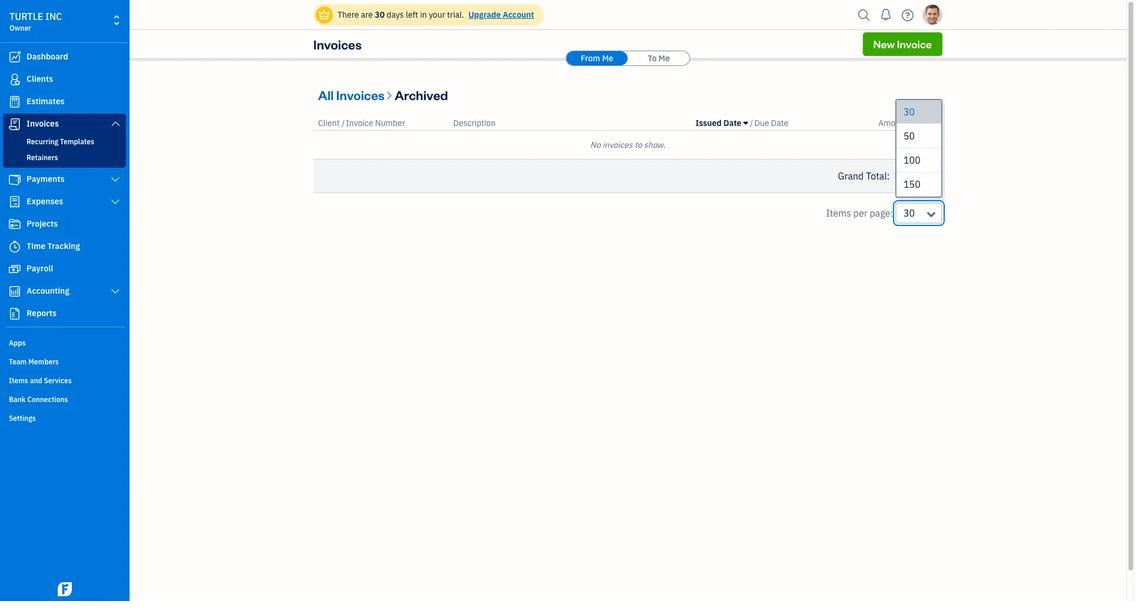 Task type: describe. For each thing, give the bounding box(es) containing it.
services
[[44, 376, 72, 385]]

client image
[[8, 74, 22, 85]]

amount / status
[[878, 118, 938, 128]]

issued date link
[[696, 118, 750, 128]]

items for items and services
[[9, 376, 28, 385]]

connections
[[27, 395, 68, 404]]

settings link
[[3, 409, 126, 427]]

from me link
[[566, 51, 628, 65]]

chart image
[[8, 286, 22, 297]]

caretdown image
[[743, 118, 748, 128]]

settings
[[9, 414, 36, 423]]

1 vertical spatial 30
[[904, 106, 915, 118]]

time tracking link
[[3, 236, 126, 257]]

upgrade account link
[[466, 9, 534, 20]]

to me
[[648, 53, 670, 64]]

members
[[28, 358, 59, 366]]

30 inside field
[[904, 207, 915, 219]]

description link
[[453, 118, 496, 128]]

estimates
[[27, 96, 65, 107]]

dashboard
[[27, 51, 68, 62]]

issued
[[696, 118, 722, 128]]

team
[[9, 358, 27, 366]]

tracking
[[47, 241, 80, 252]]

due date link
[[754, 118, 788, 128]]

new
[[873, 37, 895, 51]]

turtle
[[9, 11, 43, 22]]

money image
[[8, 263, 22, 275]]

team members
[[9, 358, 59, 366]]

reports
[[27, 308, 57, 319]]

from
[[581, 53, 600, 64]]

amount link
[[878, 118, 910, 128]]

total
[[866, 170, 887, 182]]

client
[[318, 118, 340, 128]]

recurring
[[27, 137, 58, 146]]

go to help image
[[898, 6, 917, 24]]

upgrade
[[468, 9, 501, 20]]

in
[[420, 9, 427, 20]]

all invoices
[[318, 86, 384, 103]]

number
[[375, 118, 405, 128]]

issued date
[[696, 118, 741, 128]]

expenses link
[[3, 191, 126, 213]]

0 vertical spatial invoices
[[313, 36, 362, 52]]

dashboard link
[[3, 47, 126, 68]]

items for items per page:
[[826, 207, 851, 219]]

accounting
[[27, 286, 69, 296]]

team members link
[[3, 353, 126, 370]]

owner
[[9, 24, 31, 32]]

$0.00
[[894, 170, 920, 182]]

inc
[[45, 11, 62, 22]]

accounting link
[[3, 281, 126, 302]]

from me
[[581, 53, 613, 64]]

due date
[[754, 118, 788, 128]]

projects link
[[3, 214, 126, 235]]

projects
[[27, 219, 58, 229]]

client link
[[318, 118, 342, 128]]

50
[[904, 130, 915, 142]]

to me link
[[628, 51, 689, 65]]

150
[[904, 178, 921, 190]]

there are 30 days left in your trial. upgrade account
[[338, 9, 534, 20]]

apps link
[[3, 334, 126, 352]]

invoices
[[603, 140, 633, 150]]

0 vertical spatial 30
[[375, 9, 385, 20]]

payments
[[27, 174, 65, 184]]

client / invoice number
[[318, 118, 405, 128]]

dashboard image
[[8, 51, 22, 63]]

days
[[387, 9, 404, 20]]

to
[[635, 140, 642, 150]]

1 vertical spatial invoices
[[336, 86, 384, 103]]

payment image
[[8, 174, 22, 186]]

apps
[[9, 339, 26, 348]]



Task type: locate. For each thing, give the bounding box(es) containing it.
timer image
[[8, 241, 22, 253]]

payroll
[[27, 263, 53, 274]]

your
[[429, 9, 445, 20]]

recurring templates link
[[5, 135, 124, 149]]

/ for amount
[[910, 118, 913, 128]]

chevron large down image
[[110, 119, 121, 128], [110, 287, 121, 296]]

items
[[826, 207, 851, 219], [9, 376, 28, 385]]

all
[[318, 86, 334, 103]]

report image
[[8, 308, 22, 320]]

invoice number link
[[346, 118, 405, 128]]

items and services link
[[3, 372, 126, 389]]

invoices up client / invoice number
[[336, 86, 384, 103]]

0 vertical spatial items
[[826, 207, 851, 219]]

chevron large down image inside invoices link
[[110, 119, 121, 128]]

1 horizontal spatial /
[[750, 118, 753, 128]]

invoices link
[[3, 114, 126, 135]]

payroll link
[[3, 259, 126, 280]]

archived
[[395, 86, 448, 103]]

items per page:
[[826, 207, 893, 219]]

invoices down there
[[313, 36, 362, 52]]

description
[[453, 118, 496, 128]]

bank
[[9, 395, 26, 404]]

date for due date
[[771, 118, 788, 128]]

main element
[[0, 0, 159, 601]]

chevron large down image
[[110, 175, 121, 184], [110, 197, 121, 207]]

/ right caretdown icon
[[750, 118, 753, 128]]

templates
[[60, 137, 94, 146]]

invoices
[[313, 36, 362, 52], [336, 86, 384, 103], [27, 118, 59, 129]]

chevron large down image for invoices
[[110, 119, 121, 128]]

1 horizontal spatial me
[[659, 53, 670, 64]]

notifications image
[[876, 3, 895, 27]]

time
[[27, 241, 45, 252]]

items left per
[[826, 207, 851, 219]]

1 chevron large down image from the top
[[110, 119, 121, 128]]

there
[[338, 9, 359, 20]]

0 vertical spatial chevron large down image
[[110, 119, 121, 128]]

all invoices link
[[318, 86, 387, 103]]

me for from me
[[602, 53, 613, 64]]

0 horizontal spatial invoice
[[346, 118, 373, 128]]

me right to
[[659, 53, 670, 64]]

2 vertical spatial invoices
[[27, 118, 59, 129]]

/ right client on the top of page
[[342, 118, 345, 128]]

1 / from the left
[[342, 118, 345, 128]]

2 horizontal spatial /
[[910, 118, 913, 128]]

0 horizontal spatial /
[[342, 118, 345, 128]]

list box
[[897, 100, 941, 197]]

/ up 50 on the top of page
[[910, 118, 913, 128]]

bank connections link
[[3, 391, 126, 408]]

3 / from the left
[[910, 118, 913, 128]]

1 vertical spatial chevron large down image
[[110, 287, 121, 296]]

due
[[754, 118, 769, 128]]

invoice down all invoices link
[[346, 118, 373, 128]]

chevron large down image for payments
[[110, 175, 121, 184]]

2 date from the left
[[771, 118, 788, 128]]

invoice down the go to help image
[[897, 37, 932, 51]]

new invoice
[[873, 37, 932, 51]]

Items per page: field
[[895, 203, 942, 224]]

1 me from the left
[[602, 53, 613, 64]]

0 vertical spatial invoice
[[897, 37, 932, 51]]

trial.
[[447, 9, 464, 20]]

amount
[[878, 118, 908, 128]]

1 date from the left
[[723, 118, 741, 128]]

1 vertical spatial items
[[9, 376, 28, 385]]

grand total : $0.00 usd
[[838, 170, 938, 182]]

:
[[887, 170, 890, 182]]

me
[[602, 53, 613, 64], [659, 53, 670, 64]]

30
[[375, 9, 385, 20], [904, 106, 915, 118], [904, 207, 915, 219]]

status link
[[914, 118, 938, 128]]

left
[[406, 9, 418, 20]]

me right from
[[602, 53, 613, 64]]

/ for client
[[342, 118, 345, 128]]

recurring templates
[[27, 137, 94, 146]]

project image
[[8, 219, 22, 230]]

date
[[723, 118, 741, 128], [771, 118, 788, 128]]

estimate image
[[8, 96, 22, 108]]

items left and
[[9, 376, 28, 385]]

date right due
[[771, 118, 788, 128]]

retainers link
[[5, 151, 124, 165]]

no invoices to show.
[[590, 140, 666, 150]]

items inside 'items and services' link
[[9, 376, 28, 385]]

bank connections
[[9, 395, 68, 404]]

page:
[[870, 207, 893, 219]]

invoices up recurring
[[27, 118, 59, 129]]

time tracking
[[27, 241, 80, 252]]

2 vertical spatial 30
[[904, 207, 915, 219]]

new invoice link
[[863, 32, 942, 56]]

to
[[648, 53, 657, 64]]

date left caretdown icon
[[723, 118, 741, 128]]

1 horizontal spatial invoice
[[897, 37, 932, 51]]

2 / from the left
[[750, 118, 753, 128]]

expense image
[[8, 196, 22, 208]]

chevron large down image for expenses
[[110, 197, 121, 207]]

1 vertical spatial invoice
[[346, 118, 373, 128]]

clients link
[[3, 69, 126, 90]]

clients
[[27, 74, 53, 84]]

/
[[342, 118, 345, 128], [750, 118, 753, 128], [910, 118, 913, 128]]

0 vertical spatial chevron large down image
[[110, 175, 121, 184]]

crown image
[[318, 9, 330, 21]]

no
[[590, 140, 601, 150]]

chevron large down image up projects link
[[110, 197, 121, 207]]

list box containing 30
[[897, 100, 941, 197]]

invoice
[[897, 37, 932, 51], [346, 118, 373, 128]]

100
[[904, 154, 921, 166]]

are
[[361, 9, 373, 20]]

invoice image
[[8, 118, 22, 130]]

chevron large down image down retainers link
[[110, 175, 121, 184]]

date for issued date
[[723, 118, 741, 128]]

reports link
[[3, 303, 126, 325]]

show.
[[644, 140, 666, 150]]

0 horizontal spatial me
[[602, 53, 613, 64]]

freshbooks image
[[55, 583, 74, 597]]

retainers
[[27, 153, 58, 162]]

chevron large down image up recurring templates link at the left top of page
[[110, 119, 121, 128]]

per
[[853, 207, 868, 219]]

0 horizontal spatial items
[[9, 376, 28, 385]]

turtle inc owner
[[9, 11, 62, 32]]

chevron large down image for accounting
[[110, 287, 121, 296]]

1 horizontal spatial items
[[826, 207, 851, 219]]

status
[[914, 118, 938, 128]]

items and services
[[9, 376, 72, 385]]

and
[[30, 376, 42, 385]]

1 horizontal spatial date
[[771, 118, 788, 128]]

me for to me
[[659, 53, 670, 64]]

estimates link
[[3, 91, 126, 113]]

1 vertical spatial chevron large down image
[[110, 197, 121, 207]]

0 horizontal spatial date
[[723, 118, 741, 128]]

search image
[[855, 6, 874, 24]]

grand
[[838, 170, 864, 182]]

2 me from the left
[[659, 53, 670, 64]]

account
[[503, 9, 534, 20]]

2 chevron large down image from the top
[[110, 287, 121, 296]]

2 chevron large down image from the top
[[110, 197, 121, 207]]

invoices inside main element
[[27, 118, 59, 129]]

payments link
[[3, 169, 126, 190]]

1 chevron large down image from the top
[[110, 175, 121, 184]]

chevron large down image up 'reports' link
[[110, 287, 121, 296]]



Task type: vqa. For each thing, say whether or not it's contained in the screenshot.
More Actions dropdown button
no



